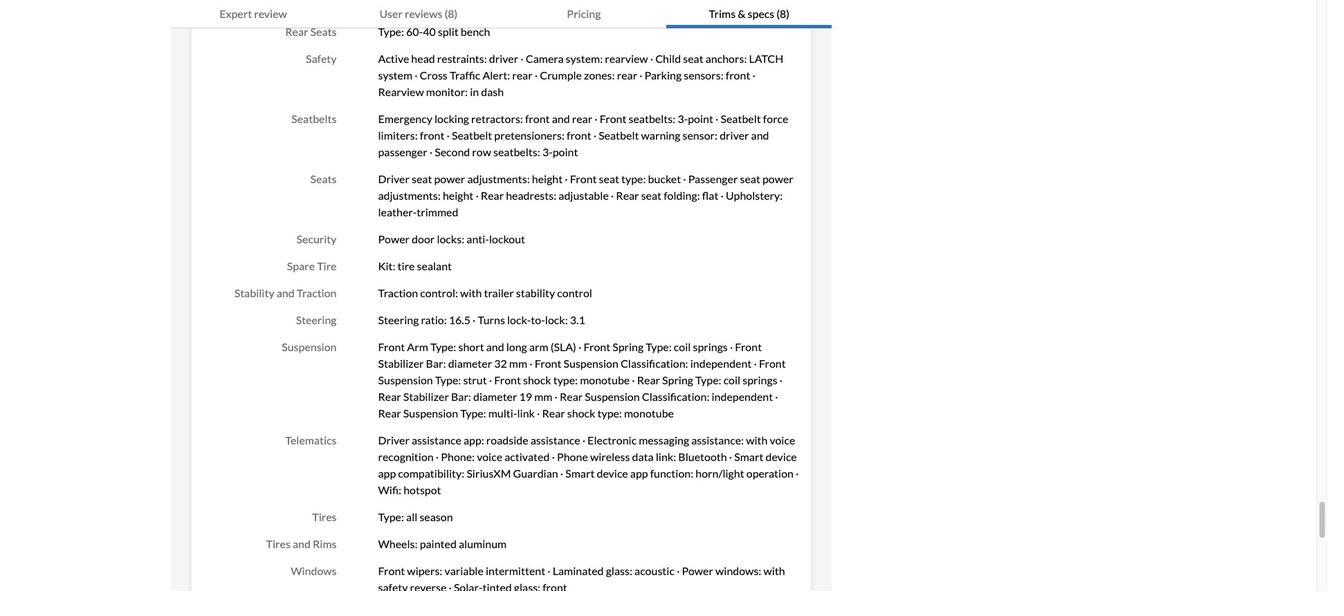 Task type: vqa. For each thing, say whether or not it's contained in the screenshot.
bottom point
yes



Task type: describe. For each thing, give the bounding box(es) containing it.
expert review
[[220, 7, 287, 20]]

long
[[507, 341, 527, 354]]

steering for steering
[[296, 314, 337, 327]]

0 vertical spatial glass:
[[606, 565, 633, 578]]

system
[[378, 69, 413, 82]]

suspension down arm
[[378, 374, 433, 387]]

(sla)
[[551, 341, 577, 354]]

rear seats
[[285, 25, 337, 38]]

tires for tires and rims
[[266, 538, 291, 551]]

phone:
[[441, 451, 475, 464]]

electronic
[[588, 434, 637, 447]]

1 horizontal spatial smart
[[735, 451, 764, 464]]

leather-
[[378, 206, 417, 219]]

turns
[[478, 314, 505, 327]]

driver assistance app: roadside assistance · electronic messaging assistance: with voice recognition · phone: voice activated · phone wireless data link: bluetooth · smart device app compatibility: siriusxm guardian · smart device app function: horn/light operation · wifi: hotspot
[[378, 434, 799, 497]]

16.5
[[449, 314, 471, 327]]

0 horizontal spatial seatbelt
[[452, 129, 492, 142]]

multi-
[[489, 407, 517, 420]]

wheels:
[[378, 538, 418, 551]]

messaging
[[639, 434, 690, 447]]

active
[[378, 52, 409, 65]]

power door locks: anti-lockout
[[378, 233, 525, 246]]

stability
[[234, 287, 275, 300]]

0 vertical spatial coil
[[674, 341, 691, 354]]

headrests:
[[506, 189, 557, 202]]

0 vertical spatial spring
[[613, 341, 644, 354]]

0 horizontal spatial springs
[[693, 341, 728, 354]]

0 horizontal spatial rear
[[512, 69, 533, 82]]

lock-
[[507, 314, 531, 327]]

lockout
[[489, 233, 525, 246]]

driver seat power adjustments: height · front seat type: bucket · passenger seat power adjustments: height · rear headrests: adjustable · rear seat folding: flat · upholstery: leather-trimmed
[[378, 172, 794, 219]]

tire
[[398, 260, 415, 273]]

1 app from the left
[[378, 467, 396, 480]]

compatibility:
[[398, 467, 465, 480]]

tire
[[317, 260, 337, 273]]

trims & specs (8) tab
[[667, 0, 832, 28]]

recognition
[[378, 451, 434, 464]]

0 vertical spatial diameter
[[448, 357, 492, 370]]

1 horizontal spatial coil
[[724, 374, 741, 387]]

folding:
[[664, 189, 700, 202]]

anti-
[[467, 233, 489, 246]]

siriusxm
[[467, 467, 511, 480]]

tires and rims
[[266, 538, 337, 551]]

1 vertical spatial independent
[[712, 390, 773, 404]]

front right pretensioners:
[[567, 129, 592, 142]]

bucket
[[648, 172, 681, 186]]

and left rims
[[293, 538, 311, 551]]

wipers:
[[407, 565, 443, 578]]

1 horizontal spatial voice
[[770, 434, 796, 447]]

front up pretensioners:
[[525, 112, 550, 125]]

active head restraints: driver · camera system: rearview · child seat anchors: latch system · cross traffic alert: rear · crumple zones: rear · parking sensors: front · rearview monitor: in dash
[[378, 52, 784, 98]]

emergency locking retractors: front and rear · front seatbelts: 3-point · seatbelt force limiters: front · seatbelt pretensioners: front · seatbelt warning sensor: driver and passenger · second row seatbelts: 3-point
[[378, 112, 789, 159]]

seatbelts
[[292, 112, 337, 125]]

in
[[470, 85, 479, 98]]

32
[[494, 357, 507, 370]]

wireless
[[590, 451, 630, 464]]

user reviews (8)
[[380, 7, 458, 20]]

with inside front wipers: variable intermittent · laminated glass: acoustic · power windows: with safety reverse · solar-tinted glass: front
[[764, 565, 786, 578]]

steering ratio: 16.5 · turns lock-to-lock: 3.1
[[378, 314, 585, 327]]

pretensioners:
[[495, 129, 565, 142]]

0 vertical spatial shock
[[523, 374, 552, 387]]

link:
[[656, 451, 677, 464]]

guardian
[[513, 467, 558, 480]]

variable
[[445, 565, 484, 578]]

1 vertical spatial stabilizer
[[403, 390, 449, 404]]

child
[[656, 52, 681, 65]]

power inside front wipers: variable intermittent · laminated glass: acoustic · power windows: with safety reverse · solar-tinted glass: front
[[682, 565, 714, 578]]

0 vertical spatial device
[[766, 451, 797, 464]]

spare tire
[[287, 260, 337, 273]]

traction control: with trailer stability control
[[378, 287, 593, 300]]

row
[[472, 145, 491, 159]]

2 seats from the top
[[311, 172, 337, 186]]

adjustable
[[559, 189, 609, 202]]

camera
[[526, 52, 564, 65]]

front inside active head restraints: driver · camera system: rearview · child seat anchors: latch system · cross traffic alert: rear · crumple zones: rear · parking sensors: front · rearview monitor: in dash
[[726, 69, 751, 82]]

seat down passenger
[[412, 172, 432, 186]]

control:
[[420, 287, 458, 300]]

and down spare
[[277, 287, 295, 300]]

data
[[632, 451, 654, 464]]

suspension down (sla)
[[564, 357, 619, 370]]

pricing
[[567, 7, 601, 20]]

dash
[[481, 85, 504, 98]]

phone
[[557, 451, 588, 464]]

0 vertical spatial classification:
[[621, 357, 689, 370]]

0 vertical spatial stabilizer
[[378, 357, 424, 370]]

warning
[[641, 129, 681, 142]]

1 horizontal spatial 3-
[[678, 112, 688, 125]]

steering for steering ratio: 16.5 · turns lock-to-lock: 3.1
[[378, 314, 419, 327]]

expert review tab
[[171, 0, 336, 28]]

seat inside active head restraints: driver · camera system: rearview · child seat anchors: latch system · cross traffic alert: rear · crumple zones: rear · parking sensors: front · rearview monitor: in dash
[[683, 52, 704, 65]]

1 vertical spatial height
[[443, 189, 474, 202]]

kit:
[[378, 260, 396, 273]]

trailer
[[484, 287, 514, 300]]

front inside front wipers: variable intermittent · laminated glass: acoustic · power windows: with safety reverse · solar-tinted glass: front
[[543, 582, 568, 592]]

1 vertical spatial classification:
[[642, 390, 710, 404]]

(8) inside user reviews (8) "tab"
[[445, 7, 458, 20]]

1 vertical spatial spring
[[663, 374, 694, 387]]

bench
[[461, 25, 490, 38]]

passenger
[[378, 145, 428, 159]]

upholstery:
[[726, 189, 783, 202]]

2 horizontal spatial seatbelt
[[721, 112, 761, 125]]

rearview
[[605, 52, 648, 65]]

kit: tire sealant
[[378, 260, 452, 273]]

2 power from the left
[[763, 172, 794, 186]]

2 horizontal spatial rear
[[617, 69, 638, 82]]

2 assistance from the left
[[531, 434, 581, 447]]

windows
[[291, 565, 337, 578]]

control
[[557, 287, 593, 300]]

0 vertical spatial bar:
[[426, 357, 446, 370]]

0 horizontal spatial point
[[553, 145, 578, 159]]

short
[[459, 341, 484, 354]]

1 horizontal spatial bar:
[[451, 390, 471, 404]]

3.1
[[570, 314, 585, 327]]

with inside driver assistance app: roadside assistance · electronic messaging assistance: with voice recognition · phone: voice activated · phone wireless data link: bluetooth · smart device app compatibility: siriusxm guardian · smart device app function: horn/light operation · wifi: hotspot
[[746, 434, 768, 447]]

1 horizontal spatial mm
[[535, 390, 553, 404]]

and down force
[[752, 129, 770, 142]]

driver inside emergency locking retractors: front and rear · front seatbelts: 3-point · seatbelt force limiters: front · seatbelt pretensioners: front · seatbelt warning sensor: driver and passenger · second row seatbelts: 3-point
[[720, 129, 749, 142]]

and inside the front arm type: short and long arm (sla) · front spring type: coil springs · front stabilizer bar: diameter 32 mm · front suspension classification: independent · front suspension type: strut · front shock type: monotube · rear spring type: coil springs · rear stabilizer bar: diameter 19 mm · rear suspension classification: independent · rear suspension type: multi-link · rear shock type: monotube
[[486, 341, 504, 354]]

wifi:
[[378, 484, 402, 497]]

1 vertical spatial shock
[[568, 407, 596, 420]]

app:
[[464, 434, 484, 447]]

limiters:
[[378, 129, 418, 142]]

security
[[297, 233, 337, 246]]

0 vertical spatial monotube
[[580, 374, 630, 387]]

windows:
[[716, 565, 762, 578]]



Task type: locate. For each thing, give the bounding box(es) containing it.
second
[[435, 145, 470, 159]]

0 horizontal spatial (8)
[[445, 7, 458, 20]]

1 power from the left
[[434, 172, 465, 186]]

seatbelts: up the warning
[[629, 112, 676, 125]]

2 vertical spatial with
[[764, 565, 786, 578]]

1 vertical spatial seats
[[311, 172, 337, 186]]

0 vertical spatial smart
[[735, 451, 764, 464]]

tab list containing expert review
[[171, 0, 832, 28]]

0 horizontal spatial smart
[[566, 467, 595, 480]]

tinted
[[483, 582, 512, 592]]

front down anchors:
[[726, 69, 751, 82]]

1 horizontal spatial adjustments:
[[468, 172, 530, 186]]

sealant
[[417, 260, 452, 273]]

1 vertical spatial coil
[[724, 374, 741, 387]]

0 vertical spatial seatbelts:
[[629, 112, 676, 125]]

assistance up phone:
[[412, 434, 462, 447]]

0 vertical spatial independent
[[691, 357, 752, 370]]

suspension up recognition on the left bottom of the page
[[403, 407, 458, 420]]

user reviews (8) tab
[[336, 0, 501, 28]]

(8) up split
[[445, 7, 458, 20]]

link
[[517, 407, 535, 420]]

assistance:
[[692, 434, 744, 447]]

operation
[[747, 467, 794, 480]]

smart
[[735, 451, 764, 464], [566, 467, 595, 480]]

tires left rims
[[266, 538, 291, 551]]

2 steering from the left
[[378, 314, 419, 327]]

1 vertical spatial point
[[553, 145, 578, 159]]

app down data in the bottom of the page
[[631, 467, 648, 480]]

1 horizontal spatial seatbelt
[[599, 129, 639, 142]]

front arm type: short and long arm (sla) · front spring type: coil springs · front stabilizer bar: diameter 32 mm · front suspension classification: independent · front suspension type: strut · front shock type: monotube · rear spring type: coil springs · rear stabilizer bar: diameter 19 mm · rear suspension classification: independent · rear suspension type: multi-link · rear shock type: monotube
[[378, 341, 786, 420]]

wheels: painted aluminum
[[378, 538, 507, 551]]

0 vertical spatial driver
[[378, 172, 410, 186]]

1 assistance from the left
[[412, 434, 462, 447]]

independent
[[691, 357, 752, 370], [712, 390, 773, 404]]

0 horizontal spatial bar:
[[426, 357, 446, 370]]

all
[[406, 511, 418, 524]]

1 vertical spatial adjustments:
[[378, 189, 441, 202]]

1 vertical spatial seatbelts:
[[494, 145, 541, 159]]

60-
[[406, 25, 423, 38]]

aluminum
[[459, 538, 507, 551]]

review
[[254, 7, 287, 20]]

type: all season
[[378, 511, 453, 524]]

0 horizontal spatial power
[[434, 172, 465, 186]]

2 app from the left
[[631, 467, 648, 480]]

1 vertical spatial tires
[[266, 538, 291, 551]]

1 vertical spatial driver
[[378, 434, 410, 447]]

driver for driver seat power adjustments: height · front seat type: bucket · passenger seat power adjustments: height · rear headrests: adjustable · rear seat folding: flat · upholstery: leather-trimmed
[[378, 172, 410, 186]]

and
[[552, 112, 570, 125], [752, 129, 770, 142], [277, 287, 295, 300], [486, 341, 504, 354], [293, 538, 311, 551]]

1 horizontal spatial driver
[[720, 129, 749, 142]]

0 horizontal spatial adjustments:
[[378, 189, 441, 202]]

type:
[[622, 172, 646, 186], [554, 374, 578, 387], [598, 407, 622, 420]]

rear
[[512, 69, 533, 82], [617, 69, 638, 82], [572, 112, 593, 125]]

19
[[520, 390, 532, 404]]

spring up messaging
[[663, 374, 694, 387]]

0 vertical spatial seats
[[311, 25, 337, 38]]

seatbelt left force
[[721, 112, 761, 125]]

power down second
[[434, 172, 465, 186]]

diameter up multi-
[[474, 390, 517, 404]]

1 horizontal spatial glass:
[[606, 565, 633, 578]]

0 vertical spatial point
[[688, 112, 714, 125]]

power up upholstery:
[[763, 172, 794, 186]]

2 (8) from the left
[[777, 7, 790, 20]]

seatbelt left the warning
[[599, 129, 639, 142]]

tab list
[[171, 0, 832, 28]]

·
[[521, 52, 524, 65], [651, 52, 654, 65], [415, 69, 418, 82], [535, 69, 538, 82], [640, 69, 643, 82], [753, 69, 756, 82], [595, 112, 598, 125], [716, 112, 719, 125], [447, 129, 450, 142], [594, 129, 597, 142], [430, 145, 433, 159], [565, 172, 568, 186], [683, 172, 687, 186], [476, 189, 479, 202], [611, 189, 614, 202], [721, 189, 724, 202], [473, 314, 476, 327], [579, 341, 582, 354], [730, 341, 733, 354], [530, 357, 533, 370], [754, 357, 757, 370], [489, 374, 492, 387], [632, 374, 635, 387], [780, 374, 783, 387], [555, 390, 558, 404], [776, 390, 779, 404], [537, 407, 540, 420], [583, 434, 586, 447], [436, 451, 439, 464], [552, 451, 555, 464], [730, 451, 733, 464], [561, 467, 564, 480], [796, 467, 799, 480], [548, 565, 551, 578], [677, 565, 680, 578], [449, 582, 452, 592]]

1 vertical spatial power
[[682, 565, 714, 578]]

1 horizontal spatial shock
[[568, 407, 596, 420]]

front inside front wipers: variable intermittent · laminated glass: acoustic · power windows: with safety reverse · solar-tinted glass: front
[[378, 565, 405, 578]]

springs
[[693, 341, 728, 354], [743, 374, 778, 387]]

front
[[726, 69, 751, 82], [525, 112, 550, 125], [420, 129, 445, 142], [567, 129, 592, 142], [543, 582, 568, 592]]

power
[[378, 233, 410, 246], [682, 565, 714, 578]]

driver up alert:
[[489, 52, 519, 65]]

1 vertical spatial monotube
[[624, 407, 674, 420]]

traffic
[[450, 69, 481, 82]]

0 horizontal spatial steering
[[296, 314, 337, 327]]

monotube up electronic
[[580, 374, 630, 387]]

seatbelts: down pretensioners:
[[494, 145, 541, 159]]

0 vertical spatial adjustments:
[[468, 172, 530, 186]]

driver inside 'driver seat power adjustments: height · front seat type: bucket · passenger seat power adjustments: height · rear headrests: adjustable · rear seat folding: flat · upholstery: leather-trimmed'
[[378, 172, 410, 186]]

(8) inside trims & specs (8) tab
[[777, 7, 790, 20]]

monitor:
[[426, 85, 468, 98]]

door
[[412, 233, 435, 246]]

pricing tab
[[501, 0, 667, 28]]

adjustments:
[[468, 172, 530, 186], [378, 189, 441, 202]]

app up wifi:
[[378, 467, 396, 480]]

1 vertical spatial driver
[[720, 129, 749, 142]]

rear right alert:
[[512, 69, 533, 82]]

1 horizontal spatial power
[[763, 172, 794, 186]]

type: inside 'driver seat power adjustments: height · front seat type: bucket · passenger seat power adjustments: height · rear headrests: adjustable · rear seat folding: flat · upholstery: leather-trimmed'
[[622, 172, 646, 186]]

2 traction from the left
[[378, 287, 418, 300]]

strut
[[463, 374, 487, 387]]

1 horizontal spatial (8)
[[777, 7, 790, 20]]

0 vertical spatial springs
[[693, 341, 728, 354]]

seatbelt up row
[[452, 129, 492, 142]]

power down the leather-
[[378, 233, 410, 246]]

1 vertical spatial bar:
[[451, 390, 471, 404]]

parking
[[645, 69, 682, 82]]

bar: down arm
[[426, 357, 446, 370]]

rims
[[313, 538, 337, 551]]

0 horizontal spatial device
[[597, 467, 628, 480]]

trimmed
[[417, 206, 459, 219]]

point up sensor:
[[688, 112, 714, 125]]

season
[[420, 511, 453, 524]]

shock up electronic
[[568, 407, 596, 420]]

and up 32
[[486, 341, 504, 354]]

spare
[[287, 260, 315, 273]]

steering down the stability and traction on the left
[[296, 314, 337, 327]]

passenger
[[689, 172, 738, 186]]

1 traction from the left
[[297, 287, 337, 300]]

0 horizontal spatial voice
[[477, 451, 503, 464]]

ratio:
[[421, 314, 447, 327]]

driver for driver assistance app: roadside assistance · electronic messaging assistance: with voice recognition · phone: voice activated · phone wireless data link: bluetooth · smart device app compatibility: siriusxm guardian · smart device app function: horn/light operation · wifi: hotspot
[[378, 434, 410, 447]]

reverse
[[410, 582, 447, 592]]

spring
[[613, 341, 644, 354], [663, 374, 694, 387]]

function:
[[651, 467, 694, 480]]

tires
[[312, 511, 337, 524], [266, 538, 291, 551]]

type: up electronic
[[598, 407, 622, 420]]

1 horizontal spatial height
[[532, 172, 563, 186]]

traction down spare tire
[[297, 287, 337, 300]]

(8) right the specs
[[777, 7, 790, 20]]

head
[[411, 52, 435, 65]]

mm down "long"
[[509, 357, 528, 370]]

0 horizontal spatial seatbelts:
[[494, 145, 541, 159]]

and up pretensioners:
[[552, 112, 570, 125]]

1 horizontal spatial rear
[[572, 112, 593, 125]]

seat up upholstery:
[[740, 172, 761, 186]]

1 horizontal spatial device
[[766, 451, 797, 464]]

locks:
[[437, 233, 465, 246]]

rearview
[[378, 85, 424, 98]]

driver inside driver assistance app: roadside assistance · electronic messaging assistance: with voice recognition · phone: voice activated · phone wireless data link: bluetooth · smart device app compatibility: siriusxm guardian · smart device app function: horn/light operation · wifi: hotspot
[[378, 434, 410, 447]]

0 vertical spatial tires
[[312, 511, 337, 524]]

assistance up phone
[[531, 434, 581, 447]]

0 horizontal spatial mm
[[509, 357, 528, 370]]

1 horizontal spatial point
[[688, 112, 714, 125]]

horn/light
[[696, 467, 745, 480]]

1 horizontal spatial power
[[682, 565, 714, 578]]

seat up sensors:
[[683, 52, 704, 65]]

0 horizontal spatial app
[[378, 467, 396, 480]]

0 horizontal spatial spring
[[613, 341, 644, 354]]

&
[[738, 7, 746, 20]]

diameter
[[448, 357, 492, 370], [474, 390, 517, 404]]

glass:
[[606, 565, 633, 578], [514, 582, 541, 592]]

type: left bucket on the top
[[622, 172, 646, 186]]

1 driver from the top
[[378, 172, 410, 186]]

2 vertical spatial type:
[[598, 407, 622, 420]]

zones:
[[584, 69, 615, 82]]

0 horizontal spatial shock
[[523, 374, 552, 387]]

latch
[[749, 52, 784, 65]]

crumple
[[540, 69, 582, 82]]

device down wireless
[[597, 467, 628, 480]]

shock up 19
[[523, 374, 552, 387]]

tires for tires
[[312, 511, 337, 524]]

type: down (sla)
[[554, 374, 578, 387]]

mm right 19
[[535, 390, 553, 404]]

1 vertical spatial device
[[597, 467, 628, 480]]

flat
[[703, 189, 719, 202]]

to-
[[531, 314, 545, 327]]

1 horizontal spatial springs
[[743, 374, 778, 387]]

monotube up messaging
[[624, 407, 674, 420]]

cross
[[420, 69, 448, 82]]

front inside emergency locking retractors: front and rear · front seatbelts: 3-point · seatbelt force limiters: front · seatbelt pretensioners: front · seatbelt warning sensor: driver and passenger · second row seatbelts: 3-point
[[600, 112, 627, 125]]

sensors:
[[684, 69, 724, 82]]

0 vertical spatial 3-
[[678, 112, 688, 125]]

seats up 'security'
[[311, 172, 337, 186]]

front down laminated
[[543, 582, 568, 592]]

suspension down the stability and traction on the left
[[282, 341, 337, 354]]

1 vertical spatial type:
[[554, 374, 578, 387]]

1 (8) from the left
[[445, 7, 458, 20]]

hotspot
[[404, 484, 441, 497]]

0 horizontal spatial traction
[[297, 287, 337, 300]]

1 horizontal spatial tires
[[312, 511, 337, 524]]

0 vertical spatial with
[[460, 287, 482, 300]]

expert
[[220, 7, 252, 20]]

seat down bucket on the top
[[642, 189, 662, 202]]

0 vertical spatial mm
[[509, 357, 528, 370]]

stabilizer
[[378, 357, 424, 370], [403, 390, 449, 404]]

bluetooth
[[679, 451, 727, 464]]

0 horizontal spatial 3-
[[543, 145, 553, 159]]

lock:
[[545, 314, 568, 327]]

1 vertical spatial with
[[746, 434, 768, 447]]

arm
[[530, 341, 549, 354]]

traction
[[297, 287, 337, 300], [378, 287, 418, 300]]

diameter down short
[[448, 357, 492, 370]]

1 horizontal spatial app
[[631, 467, 648, 480]]

0 horizontal spatial height
[[443, 189, 474, 202]]

telematics
[[285, 434, 337, 447]]

voice up operation
[[770, 434, 796, 447]]

driver right sensor:
[[720, 129, 749, 142]]

0 horizontal spatial power
[[378, 233, 410, 246]]

roadside
[[487, 434, 529, 447]]

1 vertical spatial glass:
[[514, 582, 541, 592]]

alert:
[[483, 69, 510, 82]]

1 horizontal spatial seatbelts:
[[629, 112, 676, 125]]

device up operation
[[766, 451, 797, 464]]

front inside 'driver seat power adjustments: height · front seat type: bucket · passenger seat power adjustments: height · rear headrests: adjustable · rear seat folding: flat · upholstery: leather-trimmed'
[[570, 172, 597, 186]]

with left trailer
[[460, 287, 482, 300]]

tires up rims
[[312, 511, 337, 524]]

0 vertical spatial voice
[[770, 434, 796, 447]]

1 vertical spatial 3-
[[543, 145, 553, 159]]

intermittent
[[486, 565, 546, 578]]

rear down active head restraints: driver · camera system: rearview · child seat anchors: latch system · cross traffic alert: rear · crumple zones: rear · parking sensors: front · rearview monitor: in dash
[[572, 112, 593, 125]]

glass: left acoustic
[[606, 565, 633, 578]]

power left windows:
[[682, 565, 714, 578]]

1 steering from the left
[[296, 314, 337, 327]]

front down 'locking'
[[420, 129, 445, 142]]

3- down pretensioners:
[[543, 145, 553, 159]]

point down pretensioners:
[[553, 145, 578, 159]]

1 horizontal spatial spring
[[663, 374, 694, 387]]

0 vertical spatial driver
[[489, 52, 519, 65]]

0 horizontal spatial glass:
[[514, 582, 541, 592]]

3- up sensor:
[[678, 112, 688, 125]]

0 vertical spatial power
[[378, 233, 410, 246]]

anchors:
[[706, 52, 747, 65]]

with
[[460, 287, 482, 300], [746, 434, 768, 447], [764, 565, 786, 578]]

1 vertical spatial springs
[[743, 374, 778, 387]]

seat up adjustable
[[599, 172, 620, 186]]

1 vertical spatial diameter
[[474, 390, 517, 404]]

0 horizontal spatial tires
[[266, 538, 291, 551]]

driver down passenger
[[378, 172, 410, 186]]

driver inside active head restraints: driver · camera system: rearview · child seat anchors: latch system · cross traffic alert: rear · crumple zones: rear · parking sensors: front · rearview monitor: in dash
[[489, 52, 519, 65]]

smart up operation
[[735, 451, 764, 464]]

1 horizontal spatial assistance
[[531, 434, 581, 447]]

3-
[[678, 112, 688, 125], [543, 145, 553, 159]]

height up headrests:
[[532, 172, 563, 186]]

0 horizontal spatial assistance
[[412, 434, 462, 447]]

activated
[[505, 451, 550, 464]]

spring right (sla)
[[613, 341, 644, 354]]

1 vertical spatial voice
[[477, 451, 503, 464]]

adjustments: up the leather-
[[378, 189, 441, 202]]

rear inside emergency locking retractors: front and rear · front seatbelts: 3-point · seatbelt force limiters: front · seatbelt pretensioners: front · seatbelt warning sensor: driver and passenger · second row seatbelts: 3-point
[[572, 112, 593, 125]]

suspension up electronic
[[585, 390, 640, 404]]

with right windows:
[[764, 565, 786, 578]]

smart down phone
[[566, 467, 595, 480]]

0 vertical spatial type:
[[622, 172, 646, 186]]

bar: down strut
[[451, 390, 471, 404]]

1 seats from the top
[[311, 25, 337, 38]]

safety
[[378, 582, 408, 592]]

steering up arm
[[378, 314, 419, 327]]

trims
[[709, 7, 736, 20]]

driver
[[489, 52, 519, 65], [720, 129, 749, 142]]

height up trimmed
[[443, 189, 474, 202]]

driver up recognition on the left bottom of the page
[[378, 434, 410, 447]]

traction down tire
[[378, 287, 418, 300]]

rear down rearview
[[617, 69, 638, 82]]

with up operation
[[746, 434, 768, 447]]

adjustments: down row
[[468, 172, 530, 186]]

voice up siriusxm
[[477, 451, 503, 464]]

emergency
[[378, 112, 433, 125]]

2 driver from the top
[[378, 434, 410, 447]]

suspension
[[282, 341, 337, 354], [564, 357, 619, 370], [378, 374, 433, 387], [585, 390, 640, 404], [403, 407, 458, 420]]

0 horizontal spatial driver
[[489, 52, 519, 65]]

0 vertical spatial height
[[532, 172, 563, 186]]

seats up safety
[[311, 25, 337, 38]]

glass: down intermittent
[[514, 582, 541, 592]]



